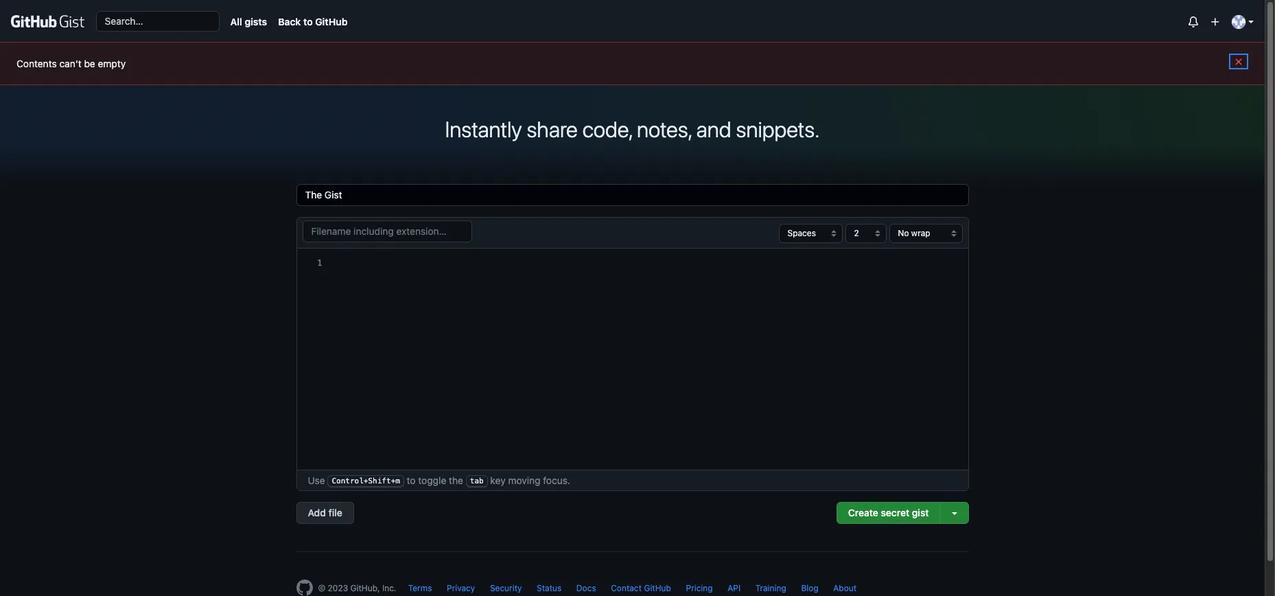 Task type: locate. For each thing, give the bounding box(es) containing it.
empty
[[98, 58, 126, 69]]

© 2023 github, inc.
[[318, 583, 396, 593]]

banner
[[0, 0, 1265, 43]]

terms
[[408, 583, 432, 593]]

©
[[318, 583, 326, 593]]

1 horizontal spatial github
[[644, 583, 672, 593]]

share
[[527, 116, 578, 142]]

global element
[[230, 14, 359, 28]]

about link
[[834, 583, 857, 593]]

file
[[329, 507, 343, 519]]

to
[[303, 15, 313, 27], [407, 474, 416, 486]]

1
[[317, 258, 322, 268]]

contents can't be empty alert
[[16, 56, 1249, 71]]

control+shift+m
[[332, 477, 400, 486]]

contact github link
[[611, 583, 672, 593]]

to right the back on the left top
[[303, 15, 313, 27]]

toggle
[[418, 474, 447, 486]]

to left toggle
[[407, 474, 416, 486]]

1 horizontal spatial to
[[407, 474, 416, 486]]

Filename including extension… text field
[[302, 220, 472, 242]]

privacy
[[447, 583, 475, 593]]

inc.
[[382, 583, 396, 593]]

github right the back on the left top
[[315, 15, 348, 27]]

status link
[[537, 583, 562, 593]]

key
[[491, 474, 506, 486]]

can't
[[59, 58, 82, 69]]

1 vertical spatial to
[[407, 474, 416, 486]]

pricing link
[[686, 583, 713, 593]]

security link
[[490, 583, 522, 593]]

training
[[756, 583, 787, 593]]

0 vertical spatial to
[[303, 15, 313, 27]]

contents
[[16, 58, 57, 69]]

the
[[449, 474, 463, 486]]

training link
[[756, 583, 787, 593]]

add file
[[308, 507, 343, 519]]

github,
[[351, 583, 380, 593]]

0 vertical spatial github
[[315, 15, 348, 27]]

back
[[278, 15, 301, 27]]

2023
[[328, 583, 348, 593]]

homepage image
[[296, 580, 313, 596]]

snippets.
[[736, 116, 820, 142]]

instantly share code, notes, and snippets.
[[445, 116, 820, 142]]

github right contact
[[644, 583, 672, 593]]

github
[[315, 15, 348, 27], [644, 583, 672, 593]]

terms link
[[408, 583, 432, 593]]

back to github
[[278, 15, 348, 27]]

all gists
[[230, 15, 267, 27]]

add file button
[[296, 502, 354, 524]]

0 horizontal spatial github
[[315, 15, 348, 27]]

create secret gist
[[849, 507, 929, 519]]

docs
[[577, 583, 596, 593]]

0 horizontal spatial to
[[303, 15, 313, 27]]

docs link
[[577, 583, 596, 593]]

security
[[490, 583, 522, 593]]

privacy link
[[447, 583, 475, 593]]

code,
[[583, 116, 632, 142]]



Task type: vqa. For each thing, say whether or not it's contained in the screenshot.
plus "image"
no



Task type: describe. For each thing, give the bounding box(es) containing it.
create new gist image
[[1211, 16, 1222, 27]]

contact
[[611, 583, 642, 593]]

dismiss this message image
[[1234, 56, 1245, 67]]

notes,
[[637, 116, 692, 142]]

github inside global element
[[315, 15, 348, 27]]

contact github
[[611, 583, 672, 593]]

api
[[728, 583, 741, 593]]

be
[[84, 58, 95, 69]]

banner containing all gists
[[0, 0, 1265, 43]]

Site search field
[[96, 11, 219, 32]]

secret
[[881, 507, 910, 519]]

you have no unread notifications image
[[1189, 16, 1200, 27]]

contents can't be empty
[[16, 58, 126, 69]]

and
[[697, 116, 732, 142]]

add
[[308, 507, 326, 519]]

gist
[[912, 507, 929, 519]]

create
[[849, 507, 879, 519]]

blog
[[802, 583, 819, 593]]

focus.
[[543, 474, 571, 486]]

Search text field
[[97, 12, 219, 31]]

gists
[[245, 15, 267, 27]]

@taras232343 image
[[1233, 15, 1247, 29]]

api link
[[728, 583, 741, 593]]

tab
[[470, 477, 484, 486]]

about
[[834, 583, 857, 593]]

moving
[[508, 474, 541, 486]]

all
[[230, 15, 242, 27]]

1 vertical spatial github
[[644, 583, 672, 593]]

blog link
[[802, 583, 819, 593]]

back to github link
[[278, 14, 348, 28]]

instantly
[[445, 116, 522, 142]]

Gist description text field
[[296, 184, 969, 206]]

use
[[308, 474, 325, 486]]

create secret gist button
[[837, 502, 940, 524]]

to inside the back to github link
[[303, 15, 313, 27]]

all gists link
[[230, 14, 267, 28]]

use control+shift+m to toggle the tab key moving focus.
[[308, 474, 571, 486]]

pricing
[[686, 583, 713, 593]]

status
[[537, 583, 562, 593]]



